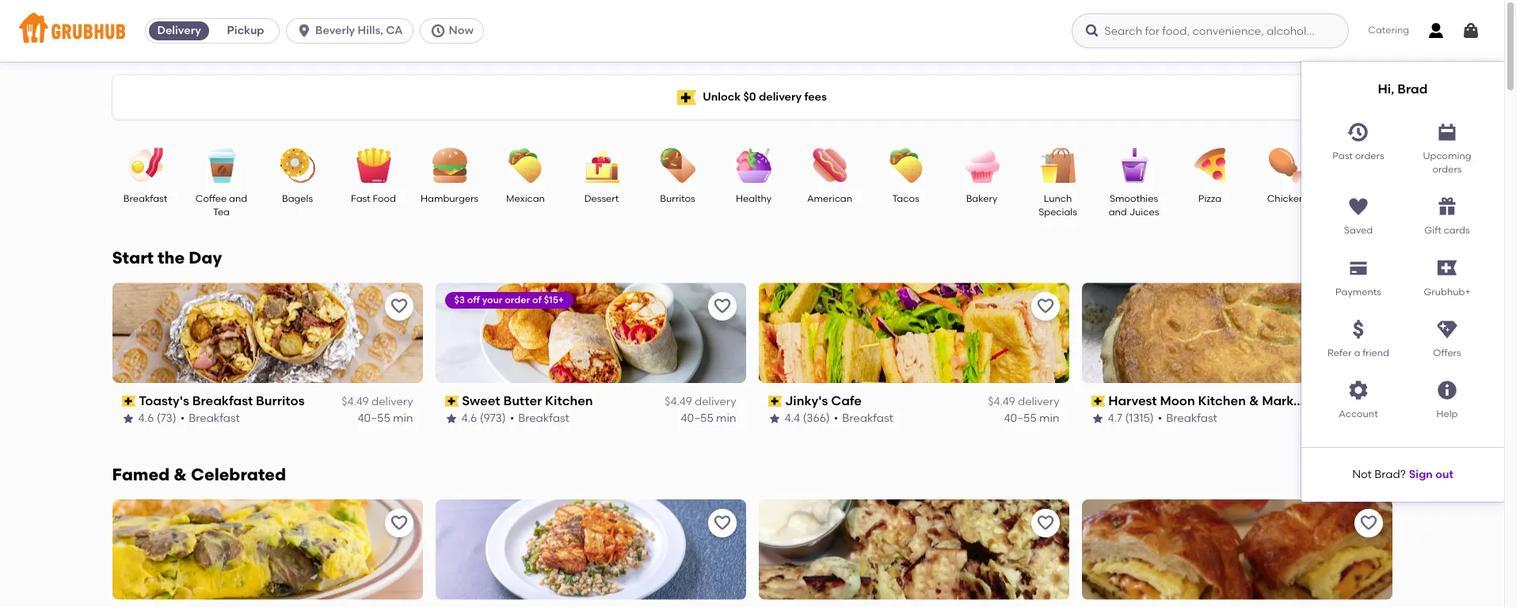 Task type: locate. For each thing, give the bounding box(es) containing it.
1 horizontal spatial $4.49 delivery
[[665, 396, 736, 409]]

0 horizontal spatial grubhub plus flag logo image
[[678, 90, 697, 105]]

breakfast down cafe
[[842, 412, 894, 425]]

marketplace
[[1262, 394, 1342, 409]]

svg image for help
[[1436, 380, 1459, 402]]

save this restaurant button for canter's deli logo in the bottom of the page
[[385, 509, 413, 538]]

2 $4.49 delivery from the left
[[665, 396, 736, 409]]

account link
[[1314, 374, 1403, 422]]

(366)
[[803, 412, 830, 425]]

delivery for harvest moon kitchen & marketplace
[[1341, 396, 1383, 409]]

upcoming
[[1423, 150, 1472, 161]]

breakfast for sweet butter kitchen
[[518, 412, 569, 425]]

ca
[[386, 24, 403, 37]]

butter
[[503, 394, 542, 409]]

svg image left now
[[430, 23, 446, 39]]

orders for upcoming orders
[[1433, 164, 1462, 175]]

gift cards link
[[1403, 190, 1492, 238]]

2 $4.49 from the left
[[665, 396, 692, 409]]

brad for not
[[1375, 468, 1401, 481]]

famed
[[112, 465, 170, 485]]

1 horizontal spatial 4.6
[[462, 412, 477, 425]]

the
[[158, 248, 185, 268]]

40–55 min for toasty's breakfast burritos
[[358, 412, 413, 425]]

american
[[807, 193, 853, 204]]

moon
[[1160, 394, 1195, 409]]

0 horizontal spatial and
[[229, 193, 247, 204]]

4 40–55 min from the left
[[1328, 412, 1383, 425]]

healthy image
[[726, 148, 782, 183]]

breakfast down sweet butter kitchen
[[518, 412, 569, 425]]

svg image inside account link
[[1348, 380, 1370, 402]]

cards
[[1444, 225, 1470, 236]]

1 4.6 from the left
[[138, 412, 154, 425]]

chicken
[[1267, 193, 1305, 204]]

toasty's breakfast burritos logo image
[[112, 283, 423, 383]]

delivery
[[759, 90, 802, 104], [372, 396, 413, 409], [695, 396, 736, 409], [1018, 396, 1060, 409], [1341, 396, 1383, 409]]

3 40–55 min from the left
[[1004, 412, 1060, 425]]

svg image for saved
[[1348, 196, 1370, 218]]

healthy
[[736, 193, 772, 204]]

$4.49
[[342, 396, 369, 409], [665, 396, 692, 409], [988, 396, 1015, 409]]

2 horizontal spatial $4.49
[[988, 396, 1015, 409]]

4.4
[[785, 412, 800, 425]]

catering
[[1369, 25, 1409, 36]]

1 horizontal spatial kitchen
[[1198, 394, 1246, 409]]

brad for hi,
[[1398, 82, 1428, 97]]

smoothies
[[1110, 193, 1158, 204]]

1 caret left icon image from the top
[[1345, 251, 1358, 264]]

2 horizontal spatial subscription pass image
[[1091, 396, 1105, 407]]

• right (366)
[[834, 412, 838, 425]]

grubhub plus flag logo image left unlock
[[678, 90, 697, 105]]

1 • breakfast from the left
[[180, 412, 240, 425]]

3 • from the left
[[834, 412, 838, 425]]

0 vertical spatial brad
[[1398, 82, 1428, 97]]

brad right 'not'
[[1375, 468, 1401, 481]]

svg image for gift cards
[[1436, 196, 1459, 218]]

4.6 down sweet
[[462, 412, 477, 425]]

• breakfast down moon
[[1158, 412, 1218, 425]]

• breakfast for moon
[[1158, 412, 1218, 425]]

delivery
[[157, 24, 201, 37]]

and inside the coffee and tea
[[229, 193, 247, 204]]

subscription pass image left harvest on the right bottom
[[1091, 396, 1105, 407]]

kitchen
[[545, 394, 593, 409], [1198, 394, 1246, 409]]

svg image for refer a friend
[[1348, 319, 1370, 341]]

2 subscription pass image from the left
[[445, 396, 459, 407]]

2 star icon image from the left
[[445, 413, 458, 425]]

• breakfast down sweet butter kitchen
[[510, 412, 569, 425]]

delivery button
[[146, 18, 212, 44]]

jinky's cafe logo image
[[759, 283, 1069, 383]]

star icon image for jinky's cafe
[[768, 413, 781, 425]]

0 vertical spatial and
[[229, 193, 247, 204]]

1 horizontal spatial burritos
[[660, 193, 695, 204]]

star icon image
[[122, 413, 134, 425], [445, 413, 458, 425], [768, 413, 781, 425], [1091, 413, 1104, 425]]

help
[[1437, 409, 1458, 420]]

past orders
[[1333, 150, 1385, 161]]

•
[[180, 412, 185, 425], [510, 412, 514, 425], [834, 412, 838, 425], [1158, 412, 1162, 425]]

star icon image for sweet butter kitchen
[[445, 413, 458, 425]]

1 subscription pass image from the left
[[122, 396, 136, 407]]

svg image for account
[[1348, 380, 1370, 402]]

burritos down toasty's breakfast burritos logo
[[256, 394, 305, 409]]

star icon image for toasty's breakfast burritos
[[122, 413, 134, 425]]

hamburgers image
[[422, 148, 477, 183]]

• breakfast down toasty's breakfast burritos
[[180, 412, 240, 425]]

friend
[[1363, 348, 1390, 359]]

orders inside "upcoming orders"
[[1433, 164, 1462, 175]]

breakfast down moon
[[1166, 412, 1218, 425]]

breakfast
[[123, 193, 167, 204], [192, 394, 253, 409], [189, 412, 240, 425], [518, 412, 569, 425], [842, 412, 894, 425], [1166, 412, 1218, 425]]

star icon image down subscription pass image
[[768, 413, 781, 425]]

svg image
[[1427, 21, 1446, 40], [296, 23, 312, 39], [430, 23, 446, 39], [1348, 121, 1370, 143], [1348, 196, 1370, 218], [1436, 196, 1459, 218]]

min for toasty's breakfast burritos
[[393, 412, 413, 425]]

svg image up past orders
[[1348, 121, 1370, 143]]

svg image inside offers link
[[1436, 319, 1459, 341]]

1 $4.49 delivery from the left
[[342, 396, 413, 409]]

0 horizontal spatial subscription pass image
[[122, 396, 136, 407]]

svg image inside help button
[[1436, 380, 1459, 402]]

0 horizontal spatial burritos
[[256, 394, 305, 409]]

1 vertical spatial orders
[[1433, 164, 1462, 175]]

0 vertical spatial caret left icon image
[[1345, 251, 1358, 264]]

2 • from the left
[[510, 412, 514, 425]]

3 star icon image from the left
[[768, 413, 781, 425]]

• right (1315)
[[1158, 412, 1162, 425]]

4.6 for toasty's breakfast burritos
[[138, 412, 154, 425]]

fast food image
[[346, 148, 401, 183]]

orders
[[1355, 150, 1385, 161], [1433, 164, 1462, 175]]

4 40–55 from the left
[[1328, 412, 1360, 425]]

caret left icon image down the saved
[[1345, 251, 1358, 264]]

factor's famous deli logo image
[[759, 500, 1069, 600]]

2 horizontal spatial save this restaurant image
[[1359, 514, 1378, 533]]

1 horizontal spatial grubhub plus flag logo image
[[1438, 261, 1457, 276]]

svg image inside now button
[[430, 23, 446, 39]]

0 horizontal spatial save this restaurant image
[[389, 297, 408, 316]]

a
[[1354, 348, 1361, 359]]

1 vertical spatial brad
[[1375, 468, 1401, 481]]

orders down upcoming
[[1433, 164, 1462, 175]]

star icon image for harvest moon kitchen & marketplace
[[1091, 413, 1104, 425]]

• right (973)
[[510, 412, 514, 425]]

4.4 (366)
[[785, 412, 830, 425]]

2 caret left icon image from the top
[[1345, 468, 1358, 481]]

• for moon
[[1158, 412, 1162, 425]]

chicken image
[[1259, 148, 1314, 183]]

1 horizontal spatial &
[[1249, 394, 1259, 409]]

cafe
[[831, 394, 862, 409]]

breakfast down 'breakfast' image
[[123, 193, 167, 204]]

save this restaurant image
[[713, 297, 732, 316], [1036, 297, 1055, 316], [1359, 297, 1378, 316], [389, 514, 408, 533], [713, 514, 732, 533]]

grubhub plus flag logo image
[[678, 90, 697, 105], [1438, 261, 1457, 276]]

1 • from the left
[[180, 412, 185, 425]]

caret left icon image
[[1345, 251, 1358, 264], [1345, 468, 1358, 481]]

grubhub+
[[1424, 287, 1471, 298]]

star icon image left '4.7'
[[1091, 413, 1104, 425]]

toasty's breakfast burritos
[[139, 394, 305, 409]]

saved
[[1344, 225, 1373, 236]]

breakfast for harvest moon kitchen & marketplace
[[1166, 412, 1218, 425]]

3 min from the left
[[1040, 412, 1060, 425]]

famed & celebrated
[[112, 465, 286, 485]]

• breakfast for cafe
[[834, 412, 894, 425]]

$4.49 delivery
[[342, 396, 413, 409], [665, 396, 736, 409], [988, 396, 1060, 409]]

subscription pass image for toasty's breakfast burritos
[[122, 396, 136, 407]]

3 $4.49 from the left
[[988, 396, 1015, 409]]

min for harvest moon kitchen & marketplace
[[1363, 412, 1383, 425]]

svg image left beverly
[[296, 23, 312, 39]]

grubhub plus flag logo image inside 'grubhub+' button
[[1438, 261, 1457, 276]]

min
[[393, 412, 413, 425], [716, 412, 736, 425], [1040, 412, 1060, 425], [1363, 412, 1383, 425]]

coffee and tea
[[196, 193, 247, 218]]

& right famed
[[174, 465, 187, 485]]

star icon image left 4.6 (73)
[[122, 413, 134, 425]]

3 • breakfast from the left
[[834, 412, 894, 425]]

1 star icon image from the left
[[122, 413, 134, 425]]

svg image for upcoming orders
[[1436, 121, 1459, 143]]

grubhub plus flag logo image up grubhub+
[[1438, 261, 1457, 276]]

svg image for past orders
[[1348, 121, 1370, 143]]

0 horizontal spatial $4.49
[[342, 396, 369, 409]]

kitchen right "butter"
[[545, 394, 593, 409]]

svg image right catering button
[[1427, 21, 1446, 40]]

now button
[[420, 18, 490, 44]]

1 40–55 from the left
[[358, 412, 390, 425]]

0 horizontal spatial kitchen
[[545, 394, 593, 409]]

bakery image
[[954, 148, 1010, 183]]

save this restaurant button for harvest moon kitchen & marketplace logo in the right of the page
[[1354, 292, 1383, 321]]

1 horizontal spatial $4.49
[[665, 396, 692, 409]]

1 40–55 min from the left
[[358, 412, 413, 425]]

2 • breakfast from the left
[[510, 412, 569, 425]]

2 4.6 from the left
[[462, 412, 477, 425]]

2 kitchen from the left
[[1198, 394, 1246, 409]]

& left marketplace
[[1249, 394, 1259, 409]]

0 vertical spatial orders
[[1355, 150, 1385, 161]]

burritos
[[660, 193, 695, 204], [256, 394, 305, 409]]

0 horizontal spatial $4.49 delivery
[[342, 396, 413, 409]]

1 vertical spatial caret left icon image
[[1345, 468, 1358, 481]]

svg image inside upcoming orders link
[[1436, 121, 1459, 143]]

2 40–55 min from the left
[[681, 412, 736, 425]]

grubhub+ button
[[1403, 251, 1492, 300]]

4 min from the left
[[1363, 412, 1383, 425]]

4 • from the left
[[1158, 412, 1162, 425]]

unlock $0 delivery fees
[[703, 90, 827, 104]]

subscription pass image left sweet
[[445, 396, 459, 407]]

burritos down burritos image
[[660, 193, 695, 204]]

subscription pass image left toasty's
[[122, 396, 136, 407]]

svg image inside saved link
[[1348, 196, 1370, 218]]

orders right past
[[1355, 150, 1385, 161]]

pickup button
[[212, 18, 279, 44]]

the farm of beverly hills logo image
[[435, 500, 746, 600]]

40–55 min
[[358, 412, 413, 425], [681, 412, 736, 425], [1004, 412, 1060, 425], [1328, 412, 1383, 425]]

$15+
[[544, 295, 564, 306]]

pizza image
[[1182, 148, 1238, 183]]

2 min from the left
[[716, 412, 736, 425]]

1 vertical spatial burritos
[[256, 394, 305, 409]]

breakfast down toasty's breakfast burritos
[[189, 412, 240, 425]]

bakery
[[966, 193, 998, 204]]

subscription pass image
[[768, 396, 782, 407]]

hills,
[[358, 24, 383, 37]]

$4.49 delivery for burritos
[[342, 396, 413, 409]]

pizza
[[1199, 193, 1222, 204]]

save this restaurant image for "save this restaurant" 'button' for factor's famous deli logo
[[1036, 514, 1055, 533]]

1 horizontal spatial and
[[1109, 207, 1127, 218]]

1 min from the left
[[393, 412, 413, 425]]

1 vertical spatial and
[[1109, 207, 1127, 218]]

svg image up gift cards
[[1436, 196, 1459, 218]]

save this restaurant image
[[389, 297, 408, 316], [1036, 514, 1055, 533], [1359, 514, 1378, 533]]

svg image inside 'gift cards' link
[[1436, 196, 1459, 218]]

specials
[[1039, 207, 1077, 218]]

1 vertical spatial grubhub plus flag logo image
[[1438, 261, 1457, 276]]

sweet butter kitchen logo image
[[435, 283, 746, 383]]

• breakfast down cafe
[[834, 412, 894, 425]]

grubhub plus flag logo image for unlock $0 delivery fees
[[678, 90, 697, 105]]

1 horizontal spatial subscription pass image
[[445, 396, 459, 407]]

&
[[1249, 394, 1259, 409], [174, 465, 187, 485]]

3 subscription pass image from the left
[[1091, 396, 1105, 407]]

3 40–55 from the left
[[1004, 412, 1037, 425]]

0 vertical spatial &
[[1249, 394, 1259, 409]]

40–55 for toasty's breakfast burritos
[[358, 412, 390, 425]]

and inside smoothies and juices
[[1109, 207, 1127, 218]]

gift cards
[[1425, 225, 1470, 236]]

caret left icon image left caret right icon
[[1345, 468, 1358, 481]]

lunch
[[1044, 193, 1072, 204]]

subscription pass image for harvest moon kitchen & marketplace
[[1091, 396, 1105, 407]]

svg image inside "payments" link
[[1348, 257, 1370, 279]]

1 kitchen from the left
[[545, 394, 593, 409]]

svg image inside past orders link
[[1348, 121, 1370, 143]]

save this restaurant image for toasty's breakfast burritos logo's "save this restaurant" 'button'
[[389, 297, 408, 316]]

40–55 min for sweet butter kitchen
[[681, 412, 736, 425]]

1 horizontal spatial save this restaurant image
[[1036, 514, 1055, 533]]

offers
[[1433, 348, 1462, 359]]

4.6
[[138, 412, 154, 425], [462, 412, 477, 425]]

and down smoothies
[[1109, 207, 1127, 218]]

• right (73)
[[180, 412, 185, 425]]

save this restaurant image for harvest moon kitchen & marketplace logo in the right of the page
[[1359, 297, 1378, 316]]

svg image
[[1462, 21, 1481, 40], [1085, 23, 1101, 39], [1436, 121, 1459, 143], [1348, 257, 1370, 279], [1348, 319, 1370, 341], [1436, 319, 1459, 341], [1348, 380, 1370, 402], [1436, 380, 1459, 402]]

fees
[[804, 90, 827, 104]]

1 $4.49 from the left
[[342, 396, 369, 409]]

0 horizontal spatial 4.6
[[138, 412, 154, 425]]

4.6 left (73)
[[138, 412, 154, 425]]

4 star icon image from the left
[[1091, 413, 1104, 425]]

$0
[[743, 90, 756, 104]]

• breakfast
[[180, 412, 240, 425], [510, 412, 569, 425], [834, 412, 894, 425], [1158, 412, 1218, 425]]

brad
[[1398, 82, 1428, 97], [1375, 468, 1401, 481]]

dessert image
[[574, 148, 629, 183]]

and up tea
[[229, 193, 247, 204]]

0 vertical spatial grubhub plus flag logo image
[[678, 90, 697, 105]]

save this restaurant button for toast bakery cafe logo
[[1354, 509, 1383, 538]]

mexican
[[506, 193, 545, 204]]

4.6 (973)
[[462, 412, 506, 425]]

subscription pass image
[[122, 396, 136, 407], [445, 396, 459, 407], [1091, 396, 1105, 407]]

save this restaurant image for the farm of beverly hills logo
[[713, 514, 732, 533]]

4 • breakfast from the left
[[1158, 412, 1218, 425]]

brad right hi,
[[1398, 82, 1428, 97]]

caret left icon image for start the day
[[1345, 251, 1358, 264]]

2 horizontal spatial $4.49 delivery
[[988, 396, 1060, 409]]

svg image inside refer a friend button
[[1348, 319, 1370, 341]]

kitchen right moon
[[1198, 394, 1246, 409]]

not brad ? sign out
[[1353, 468, 1454, 481]]

40–55
[[358, 412, 390, 425], [681, 412, 714, 425], [1004, 412, 1037, 425], [1328, 412, 1360, 425]]

min for sweet butter kitchen
[[716, 412, 736, 425]]

0 horizontal spatial orders
[[1355, 150, 1385, 161]]

svg image inside beverly hills, ca button
[[296, 23, 312, 39]]

2 40–55 from the left
[[681, 412, 714, 425]]

off
[[467, 295, 480, 306]]

harvest moon kitchen & marketplace logo image
[[1082, 283, 1392, 383]]

?
[[1401, 468, 1406, 481]]

smoothies and juices image
[[1106, 148, 1162, 183]]

3 $4.49 delivery from the left
[[988, 396, 1060, 409]]

tacos image
[[878, 148, 934, 183]]

1 horizontal spatial orders
[[1433, 164, 1462, 175]]

star icon image left 4.6 (973)
[[445, 413, 458, 425]]

svg image up the saved
[[1348, 196, 1370, 218]]

1 vertical spatial &
[[174, 465, 187, 485]]



Task type: describe. For each thing, give the bounding box(es) containing it.
breakfast image
[[118, 148, 173, 183]]

american image
[[802, 148, 858, 183]]

day
[[189, 248, 222, 268]]

$5.49
[[1311, 396, 1339, 409]]

catering button
[[1357, 13, 1421, 49]]

caret right icon image
[[1373, 468, 1386, 481]]

40–55 min for harvest moon kitchen & marketplace
[[1328, 412, 1383, 425]]

$4.49 delivery for kitchen
[[665, 396, 736, 409]]

dessert
[[584, 193, 619, 204]]

sweet butter kitchen
[[462, 394, 593, 409]]

orders for past orders
[[1355, 150, 1385, 161]]

0 horizontal spatial &
[[174, 465, 187, 485]]

min for jinky's cafe
[[1040, 412, 1060, 425]]

0 vertical spatial burritos
[[660, 193, 695, 204]]

$5.49 delivery
[[1311, 396, 1383, 409]]

tacos
[[892, 193, 919, 204]]

saved link
[[1314, 190, 1403, 238]]

svg image for payments
[[1348, 257, 1370, 279]]

sign out button
[[1409, 461, 1454, 490]]

subscription pass image for sweet butter kitchen
[[445, 396, 459, 407]]

hi,
[[1378, 82, 1395, 97]]

not
[[1353, 468, 1372, 481]]

and for smoothies and juices
[[1109, 207, 1127, 218]]

$3 off your order of $15+
[[454, 295, 564, 306]]

(1315)
[[1125, 412, 1154, 425]]

beverly hills, ca button
[[286, 18, 420, 44]]

(73)
[[157, 412, 176, 425]]

$4.49 for burritos
[[342, 396, 369, 409]]

• for butter
[[510, 412, 514, 425]]

delivery for toasty's breakfast burritos
[[372, 396, 413, 409]]

burritos image
[[650, 148, 706, 183]]

svg image for now
[[430, 23, 446, 39]]

bagels image
[[270, 148, 325, 183]]

4.6 (73)
[[138, 412, 176, 425]]

save this restaurant image for canter's deli logo in the bottom of the page
[[389, 514, 408, 533]]

4.6 for sweet butter kitchen
[[462, 412, 477, 425]]

juices
[[1130, 207, 1159, 218]]

coffee and tea image
[[194, 148, 249, 183]]

harvest
[[1109, 394, 1157, 409]]

past
[[1333, 150, 1353, 161]]

canter's deli logo image
[[112, 500, 423, 600]]

lunch specials
[[1039, 193, 1077, 218]]

save this restaurant button for factor's famous deli logo
[[1031, 509, 1060, 538]]

harvest moon kitchen & marketplace
[[1109, 394, 1342, 409]]

hamburgers
[[421, 193, 479, 204]]

order
[[505, 295, 530, 306]]

breakfast for jinky's cafe
[[842, 412, 894, 425]]

save this restaurant button for the farm of beverly hills logo
[[708, 509, 736, 538]]

help button
[[1403, 374, 1492, 422]]

payments link
[[1314, 251, 1403, 300]]

delivery for sweet butter kitchen
[[695, 396, 736, 409]]

delivery for jinky's cafe
[[1018, 396, 1060, 409]]

breakfast right toasty's
[[192, 394, 253, 409]]

toasty's
[[139, 394, 189, 409]]

kitchen for moon
[[1198, 394, 1246, 409]]

now
[[449, 24, 474, 37]]

food
[[373, 193, 396, 204]]

pickup
[[227, 24, 264, 37]]

gift
[[1425, 225, 1442, 236]]

beverly
[[315, 24, 355, 37]]

offers link
[[1403, 312, 1492, 361]]

mexican image
[[498, 148, 553, 183]]

main navigation navigation
[[0, 0, 1505, 502]]

account
[[1339, 409, 1378, 420]]

Search for food, convenience, alcohol... search field
[[1072, 13, 1350, 48]]

bagels
[[282, 193, 313, 204]]

smoothies and juices
[[1109, 193, 1159, 218]]

• breakfast for butter
[[510, 412, 569, 425]]

• for cafe
[[834, 412, 838, 425]]

breakfast for toasty's breakfast burritos
[[189, 412, 240, 425]]

40–55 for sweet butter kitchen
[[681, 412, 714, 425]]

out
[[1436, 468, 1454, 481]]

4.7
[[1108, 412, 1123, 425]]

hi, brad
[[1378, 82, 1428, 97]]

and for coffee and tea
[[229, 193, 247, 204]]

start the day
[[112, 248, 222, 268]]

40–55 for jinky's cafe
[[1004, 412, 1037, 425]]

vegan image
[[1335, 148, 1390, 183]]

40–55 for harvest moon kitchen & marketplace
[[1328, 412, 1360, 425]]

refer
[[1328, 348, 1352, 359]]

svg image for beverly hills, ca
[[296, 23, 312, 39]]

past orders link
[[1314, 115, 1403, 177]]

start
[[112, 248, 154, 268]]

celebrated
[[191, 465, 286, 485]]

• for breakfast
[[180, 412, 185, 425]]

vegan
[[1348, 193, 1377, 204]]

save this restaurant image for jinky's cafe logo
[[1036, 297, 1055, 316]]

jinky's cafe
[[785, 394, 862, 409]]

upcoming orders link
[[1403, 115, 1492, 177]]

payments
[[1336, 287, 1382, 298]]

beverly hills, ca
[[315, 24, 403, 37]]

40–55 min for jinky's cafe
[[1004, 412, 1060, 425]]

svg image for offers
[[1436, 319, 1459, 341]]

4.7 (1315)
[[1108, 412, 1154, 425]]

lunch specials image
[[1030, 148, 1086, 183]]

jinky's
[[785, 394, 828, 409]]

fast food
[[351, 193, 396, 204]]

grubhub plus flag logo image for grubhub+
[[1438, 261, 1457, 276]]

$4.49 for kitchen
[[665, 396, 692, 409]]

toast bakery cafe logo image
[[1082, 500, 1392, 600]]

your
[[482, 295, 503, 306]]

sign
[[1409, 468, 1433, 481]]

upcoming orders
[[1423, 150, 1472, 175]]

unlock
[[703, 90, 741, 104]]

$3
[[454, 295, 465, 306]]

save this restaurant button for jinky's cafe logo
[[1031, 292, 1060, 321]]

save this restaurant image for toast bakery cafe logo's "save this restaurant" 'button'
[[1359, 514, 1378, 533]]

• breakfast for breakfast
[[180, 412, 240, 425]]

(973)
[[480, 412, 506, 425]]

sweet
[[462, 394, 500, 409]]

fast
[[351, 193, 371, 204]]

kitchen for butter
[[545, 394, 593, 409]]

caret left icon image for famed & celebrated
[[1345, 468, 1358, 481]]

save this restaurant button for toasty's breakfast burritos logo
[[385, 292, 413, 321]]



Task type: vqa. For each thing, say whether or not it's contained in the screenshot.
R19.Forever Roll
no



